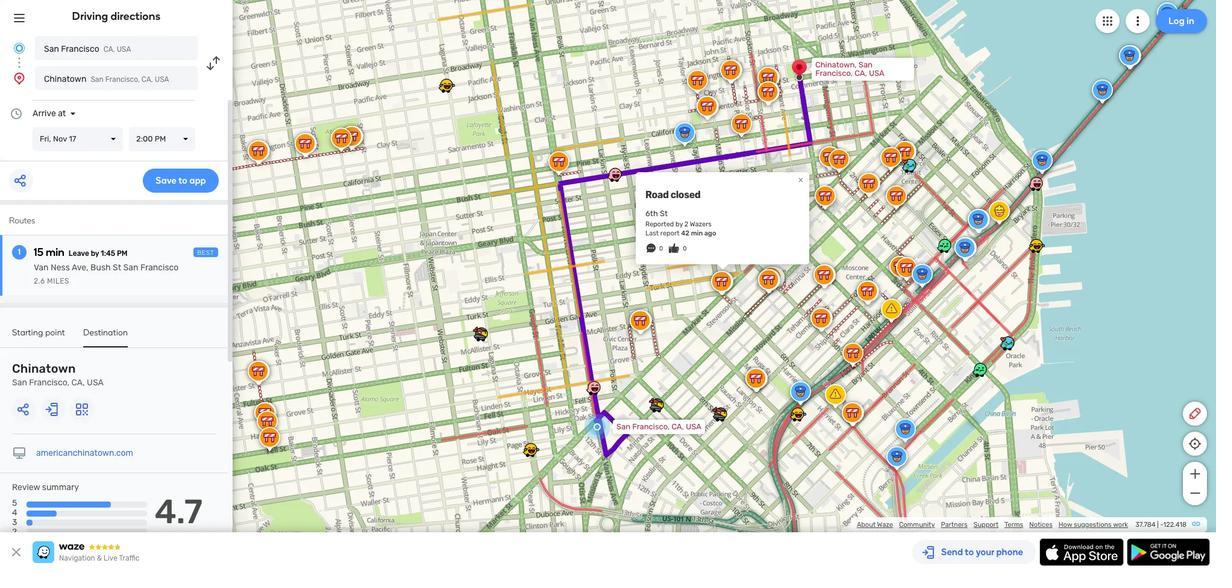 Task type: locate. For each thing, give the bounding box(es) containing it.
by up '42'
[[676, 221, 683, 228]]

3
[[12, 518, 17, 528]]

ca, inside chinatown, san francisco, ca, usa
[[855, 69, 867, 78]]

0 horizontal spatial by
[[91, 249, 99, 258]]

0 horizontal spatial 2
[[12, 528, 17, 538]]

2 × link from the top
[[795, 265, 806, 277]]

0 horizontal spatial min
[[46, 246, 64, 259]]

chinatown, san francisco, ca, usa
[[815, 60, 884, 78]]

francisco,
[[815, 69, 853, 78], [105, 75, 140, 84], [29, 378, 69, 388], [632, 422, 670, 431]]

leave
[[69, 249, 89, 258]]

partners link
[[941, 521, 968, 529]]

1 horizontal spatial pm
[[155, 134, 166, 143]]

6th
[[645, 209, 658, 218]]

closed
[[670, 189, 701, 201]]

by inside 6th st reported by 2 wazers last report 42 min ago
[[676, 221, 683, 228]]

about waze link
[[857, 521, 893, 529]]

pencil image
[[1188, 407, 1202, 421]]

1 horizontal spatial st
[[660, 209, 668, 218]]

navigation
[[59, 554, 95, 563]]

0 down report
[[659, 245, 663, 252]]

francisco down driving
[[61, 44, 99, 54]]

francisco right bush
[[140, 263, 179, 273]]

san inside van ness ave, bush st san francisco 2.6 miles
[[123, 263, 138, 273]]

chinatown up "at" at the top
[[44, 74, 86, 84]]

by left 1:45
[[91, 249, 99, 258]]

best
[[197, 249, 215, 257]]

0 vertical spatial pm
[[155, 134, 166, 143]]

1 vertical spatial ×
[[798, 265, 804, 277]]

1 vertical spatial 2
[[12, 528, 17, 538]]

x image
[[9, 545, 24, 560]]

2
[[684, 221, 688, 228], [12, 528, 17, 538]]

zoom in image
[[1187, 467, 1203, 481]]

1 vertical spatial st
[[113, 263, 121, 273]]

0 vertical spatial ×
[[798, 174, 804, 185]]

notices
[[1029, 521, 1053, 529]]

chinatown san francisco, ca, usa
[[44, 74, 169, 84], [12, 362, 104, 388]]

by inside 15 min leave by 1:45 pm
[[91, 249, 99, 258]]

by for st
[[676, 221, 683, 228]]

clock image
[[9, 107, 24, 121]]

last
[[645, 230, 659, 237]]

americanchinatown.com
[[36, 448, 133, 459]]

st right bush
[[113, 263, 121, 273]]

ca, inside san francisco ca, usa
[[104, 45, 115, 54]]

community link
[[899, 521, 935, 529]]

× link
[[795, 174, 806, 185], [795, 265, 806, 277]]

min
[[691, 230, 703, 237], [46, 246, 64, 259]]

min inside 6th st reported by 2 wazers last report 42 min ago
[[691, 230, 703, 237]]

0 vertical spatial by
[[676, 221, 683, 228]]

0 horizontal spatial 0
[[659, 245, 663, 252]]

chinatown san francisco, ca, usa down point
[[12, 362, 104, 388]]

1 vertical spatial by
[[91, 249, 99, 258]]

san francisco ca, usa
[[44, 44, 131, 54]]

2:00 pm
[[136, 134, 166, 143]]

37.784 | -122.418
[[1135, 521, 1187, 529]]

van
[[34, 263, 49, 273]]

driving directions
[[72, 10, 161, 23]]

1 horizontal spatial 2
[[684, 221, 688, 228]]

fri, nov 17 list box
[[33, 127, 123, 151]]

1 horizontal spatial francisco
[[140, 263, 179, 273]]

0 horizontal spatial francisco
[[61, 44, 99, 54]]

1 horizontal spatial by
[[676, 221, 683, 228]]

0 horizontal spatial pm
[[117, 249, 128, 258]]

traffic
[[119, 554, 139, 563]]

arrive
[[33, 108, 56, 119]]

1 × link from the top
[[795, 174, 806, 185]]

0 vertical spatial min
[[691, 230, 703, 237]]

review summary
[[12, 483, 79, 493]]

×
[[798, 174, 804, 185], [798, 265, 804, 277]]

4
[[12, 508, 17, 518]]

point
[[45, 328, 65, 338]]

0
[[659, 245, 663, 252], [683, 245, 687, 252]]

0 vertical spatial francisco
[[61, 44, 99, 54]]

starting
[[12, 328, 43, 338]]

st
[[660, 209, 668, 218], [113, 263, 121, 273]]

reported
[[645, 221, 674, 228]]

0 horizontal spatial st
[[113, 263, 121, 273]]

2 inside 6th st reported by 2 wazers last report 42 min ago
[[684, 221, 688, 228]]

review
[[12, 483, 40, 493]]

1 vertical spatial × link
[[795, 265, 806, 277]]

by for min
[[91, 249, 99, 258]]

fri,
[[40, 134, 51, 143]]

2:00
[[136, 134, 153, 143]]

ca,
[[104, 45, 115, 54], [855, 69, 867, 78], [142, 75, 153, 84], [71, 378, 85, 388], [672, 422, 684, 431]]

0 vertical spatial 2
[[684, 221, 688, 228]]

0 vertical spatial st
[[660, 209, 668, 218]]

arrive at
[[33, 108, 66, 119]]

min down wazers
[[691, 230, 703, 237]]

chinatown,
[[815, 60, 857, 69]]

location image
[[12, 71, 27, 86]]

computer image
[[12, 447, 27, 461]]

1 0 from the left
[[659, 245, 663, 252]]

1 vertical spatial francisco
[[140, 263, 179, 273]]

routes
[[9, 216, 35, 226]]

chinatown
[[44, 74, 86, 84], [12, 362, 76, 376]]

usa
[[117, 45, 131, 54], [869, 69, 884, 78], [155, 75, 169, 84], [87, 378, 104, 388], [686, 422, 701, 431]]

suggestions
[[1074, 521, 1112, 529]]

san
[[44, 44, 59, 54], [859, 60, 873, 69], [91, 75, 104, 84], [123, 263, 138, 273], [12, 378, 27, 388], [616, 422, 630, 431]]

2 down '4'
[[12, 528, 17, 538]]

notices link
[[1029, 521, 1053, 529]]

1 horizontal spatial 0
[[683, 245, 687, 252]]

st inside van ness ave, bush st san francisco 2.6 miles
[[113, 263, 121, 273]]

summary
[[42, 483, 79, 493]]

pm right 2:00
[[155, 134, 166, 143]]

francisco
[[61, 44, 99, 54], [140, 263, 179, 273]]

about waze community partners support terms notices how suggestions work
[[857, 521, 1128, 529]]

pm inside list box
[[155, 134, 166, 143]]

0 vertical spatial chinatown
[[44, 74, 86, 84]]

1 vertical spatial pm
[[117, 249, 128, 258]]

0 down '42'
[[683, 245, 687, 252]]

2 0 from the left
[[683, 245, 687, 252]]

min up ness
[[46, 246, 64, 259]]

chinatown san francisco, ca, usa down san francisco ca, usa
[[44, 74, 169, 84]]

report
[[660, 230, 679, 237]]

by
[[676, 221, 683, 228], [91, 249, 99, 258]]

how suggestions work link
[[1059, 521, 1128, 529]]

road closed
[[645, 189, 701, 201]]

2 up '42'
[[684, 221, 688, 228]]

francisco, inside chinatown, san francisco, ca, usa
[[815, 69, 853, 78]]

pm right 1:45
[[117, 249, 128, 258]]

fri, nov 17
[[40, 134, 76, 143]]

st up reported
[[660, 209, 668, 218]]

how
[[1059, 521, 1072, 529]]

1 horizontal spatial min
[[691, 230, 703, 237]]

ago
[[704, 230, 716, 237]]

1 vertical spatial chinatown
[[12, 362, 76, 376]]

0 vertical spatial × link
[[795, 174, 806, 185]]

pm
[[155, 134, 166, 143], [117, 249, 128, 258]]

chinatown down 'starting point' button
[[12, 362, 76, 376]]



Task type: describe. For each thing, give the bounding box(es) containing it.
waze
[[877, 521, 893, 529]]

live
[[104, 554, 117, 563]]

15
[[34, 246, 44, 259]]

2:00 pm list box
[[129, 127, 195, 151]]

miles
[[47, 277, 69, 286]]

zoom out image
[[1187, 486, 1203, 501]]

17
[[69, 134, 76, 143]]

4.7
[[155, 492, 203, 532]]

driving
[[72, 10, 108, 23]]

francisco inside van ness ave, bush st san francisco 2.6 miles
[[140, 263, 179, 273]]

support
[[974, 521, 999, 529]]

support link
[[974, 521, 999, 529]]

van ness ave, bush st san francisco 2.6 miles
[[34, 263, 179, 286]]

1 vertical spatial min
[[46, 246, 64, 259]]

|
[[1157, 521, 1159, 529]]

san francisco, ca, usa
[[616, 422, 701, 431]]

pm inside 15 min leave by 1:45 pm
[[117, 249, 128, 258]]

at
[[58, 108, 66, 119]]

5 4 3 2
[[12, 498, 17, 538]]

2 × from the top
[[798, 265, 804, 277]]

0 vertical spatial chinatown san francisco, ca, usa
[[44, 74, 169, 84]]

road
[[645, 189, 669, 201]]

1
[[18, 247, 21, 257]]

&
[[97, 554, 102, 563]]

wazers
[[690, 221, 712, 228]]

link image
[[1191, 519, 1201, 529]]

about
[[857, 521, 876, 529]]

42
[[681, 230, 689, 237]]

122.418
[[1163, 521, 1187, 529]]

1:45
[[101, 249, 115, 258]]

starting point
[[12, 328, 65, 338]]

community
[[899, 521, 935, 529]]

partners
[[941, 521, 968, 529]]

terms link
[[1005, 521, 1023, 529]]

2.6
[[34, 277, 45, 286]]

1 × from the top
[[798, 174, 804, 185]]

current location image
[[12, 41, 27, 55]]

15 min leave by 1:45 pm
[[34, 246, 128, 259]]

destination button
[[83, 328, 128, 348]]

usa inside chinatown, san francisco, ca, usa
[[869, 69, 884, 78]]

5
[[12, 498, 17, 509]]

ness
[[51, 263, 70, 273]]

nov
[[53, 134, 67, 143]]

37.784
[[1135, 521, 1156, 529]]

starting point button
[[12, 328, 65, 347]]

work
[[1113, 521, 1128, 529]]

navigation & live traffic
[[59, 554, 139, 563]]

1 vertical spatial chinatown san francisco, ca, usa
[[12, 362, 104, 388]]

2 inside 5 4 3 2
[[12, 528, 17, 538]]

ave,
[[72, 263, 88, 273]]

americanchinatown.com link
[[36, 448, 133, 459]]

-
[[1160, 521, 1163, 529]]

terms
[[1005, 521, 1023, 529]]

st inside 6th st reported by 2 wazers last report 42 min ago
[[660, 209, 668, 218]]

directions
[[111, 10, 161, 23]]

bush
[[90, 263, 111, 273]]

6th st reported by 2 wazers last report 42 min ago
[[645, 209, 716, 237]]

destination
[[83, 328, 128, 338]]

san inside chinatown, san francisco, ca, usa
[[859, 60, 873, 69]]

chinatown inside chinatown san francisco, ca, usa
[[12, 362, 76, 376]]

usa inside san francisco ca, usa
[[117, 45, 131, 54]]



Task type: vqa. For each thing, say whether or not it's contained in the screenshot.
the 'share and embed' "link"
no



